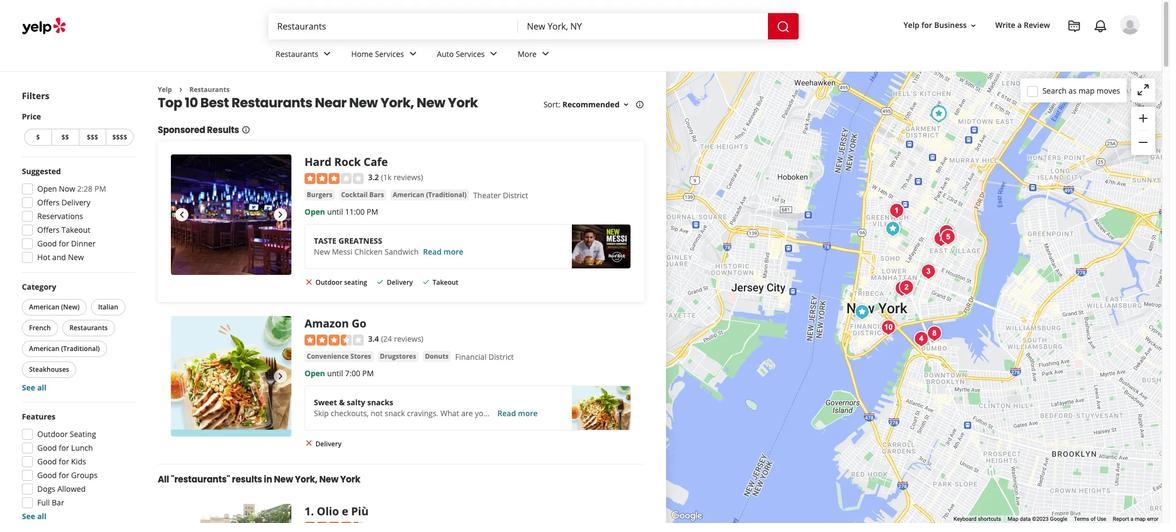 Task type: describe. For each thing, give the bounding box(es) containing it.
0 vertical spatial american
[[393, 190, 424, 199]]

24 chevron down v2 image for auto services
[[487, 47, 500, 61]]

yelp for business button
[[900, 16, 983, 35]]

new up olio
[[319, 473, 339, 486]]

results
[[207, 124, 239, 137]]

delivery for 16 close v2 image
[[316, 439, 342, 449]]

(traditional) for american (traditional) button to the left
[[61, 344, 100, 353]]

full
[[37, 498, 50, 508]]

hard rock cafe link
[[305, 155, 388, 170]]

good for good for kids
[[37, 456, 57, 467]]

district for hard rock cafe
[[503, 190, 528, 200]]

home services
[[351, 49, 404, 59]]

bars
[[370, 190, 384, 199]]

more inside the taste greatness new messi chicken sandwich read more
[[444, 247, 464, 257]]

group containing features
[[19, 412, 136, 522]]

theater district
[[473, 190, 528, 200]]

for for lunch
[[59, 443, 69, 453]]

hard rock cafe image inside the map "region"
[[928, 103, 950, 125]]

hard
[[305, 155, 332, 170]]

16 close v2 image
[[305, 278, 313, 286]]

bar
[[52, 498, 64, 508]]

write a review
[[996, 20, 1051, 30]]

french
[[29, 323, 51, 333]]

error
[[1148, 516, 1159, 522]]

good for lunch
[[37, 443, 93, 453]]

good for dinner
[[37, 238, 96, 249]]

kids
[[71, 456, 86, 467]]

all for category
[[37, 383, 47, 393]]

seating
[[344, 278, 367, 287]]

keyboard
[[954, 516, 977, 522]]

amazon go image
[[851, 301, 873, 323]]

taste
[[314, 236, 337, 246]]

all
[[158, 473, 169, 486]]

new inside the taste greatness new messi chicken sandwich read more
[[314, 247, 330, 257]]

convenience stores
[[307, 352, 371, 361]]

open for hard
[[305, 206, 325, 217]]

amazon
[[305, 316, 349, 331]]

ariari image
[[930, 228, 952, 250]]

more
[[518, 49, 537, 59]]

for for dinner
[[59, 238, 69, 249]]

sweet
[[314, 397, 337, 408]]

open now 2:28 pm
[[37, 184, 106, 194]]

user actions element
[[895, 14, 1156, 81]]

good for good for groups
[[37, 470, 57, 481]]

a for report
[[1131, 516, 1134, 522]]

hot
[[37, 252, 50, 262]]

use
[[1097, 516, 1107, 522]]

0 vertical spatial american (traditional) button
[[391, 190, 469, 200]]

for?
[[518, 408, 532, 418]]

home services link
[[343, 39, 428, 71]]

stores
[[351, 352, 371, 361]]

16 chevron right v2 image
[[176, 85, 185, 94]]

dinner
[[71, 238, 96, 249]]

recommended button
[[563, 99, 631, 110]]

american (new)
[[29, 303, 80, 312]]

open for amazon
[[305, 368, 325, 378]]

new right in at the bottom
[[274, 473, 293, 486]]

7:00
[[345, 368, 360, 378]]

full bar
[[37, 498, 64, 508]]

yelp for yelp link
[[158, 85, 172, 94]]

moves
[[1097, 85, 1121, 96]]

0 vertical spatial restaurants link
[[267, 39, 343, 71]]

see all for features
[[22, 511, 47, 522]]

american inside button
[[29, 303, 59, 312]]

"restaurants"
[[171, 473, 230, 486]]

snacks
[[367, 397, 393, 408]]

new right near
[[349, 94, 378, 112]]

skip checkouts, not snack cravings. what are you waiting for?
[[314, 408, 532, 418]]

16 close v2 image
[[305, 439, 313, 448]]

$$$
[[87, 133, 98, 142]]

celestine image
[[924, 323, 946, 345]]

good for kids
[[37, 456, 86, 467]]

report a map error link
[[1113, 516, 1159, 522]]

$$ button
[[51, 129, 79, 146]]

shortcuts
[[978, 516, 1002, 522]]

olio
[[317, 504, 339, 519]]

drugstores link
[[378, 351, 418, 362]]

greatness
[[339, 236, 382, 246]]

suggested
[[22, 166, 61, 176]]

24 chevron down v2 image for restaurants
[[321, 47, 334, 61]]

salty
[[347, 397, 365, 408]]

google image
[[669, 509, 705, 523]]

0 vertical spatial york
[[448, 94, 478, 112]]

$ button
[[24, 129, 51, 146]]

features
[[22, 412, 56, 422]]

best
[[200, 94, 229, 112]]

donuts link
[[423, 351, 451, 362]]

yelp for yelp for business
[[904, 20, 920, 30]]

restaurants up 16 info v2 image
[[232, 94, 312, 112]]

auto services link
[[428, 39, 509, 71]]

cocktail bars button
[[339, 190, 386, 200]]

see for features
[[22, 511, 35, 522]]

all "restaurants" results in new york, new york
[[158, 473, 361, 486]]

zoom in image
[[1137, 112, 1150, 125]]

american (traditional) for american (traditional) button to the left
[[29, 344, 100, 353]]

(1k
[[381, 172, 392, 183]]

1 . olio e più
[[305, 504, 369, 519]]

new down dinner
[[68, 252, 84, 262]]

group containing suggested
[[19, 166, 136, 266]]

previous image for hard rock cafe
[[175, 208, 189, 222]]

24 chevron down v2 image
[[539, 47, 552, 61]]

ferns image
[[936, 221, 958, 243]]

3.2
[[368, 172, 379, 183]]

good for groups
[[37, 470, 98, 481]]

e
[[342, 504, 348, 519]]

zoom out image
[[1137, 136, 1150, 149]]

see for category
[[22, 383, 35, 393]]

10
[[185, 94, 198, 112]]

2 vertical spatial american
[[29, 344, 59, 353]]

read inside the taste greatness new messi chicken sandwich read more
[[423, 247, 442, 257]]

kong sihk tong 港食堂 image
[[891, 278, 913, 300]]

$$$ button
[[79, 129, 106, 146]]

chicken
[[355, 247, 383, 257]]

1 vertical spatial takeout
[[433, 278, 459, 287]]

olio e più image
[[886, 200, 908, 222]]

more link
[[509, 39, 561, 71]]

11:00
[[345, 206, 365, 217]]

review
[[1024, 20, 1051, 30]]

dogs allowed
[[37, 484, 86, 494]]

dogs
[[37, 484, 55, 494]]

write a review link
[[991, 16, 1055, 35]]

for for business
[[922, 20, 933, 30]]

amazon go
[[305, 316, 367, 331]]

french button
[[22, 320, 58, 336]]

restaurants inside button
[[69, 323, 108, 333]]

business categories element
[[267, 39, 1140, 71]]

Near text field
[[527, 20, 760, 32]]

of
[[1091, 516, 1096, 522]]

see all button for features
[[22, 511, 47, 522]]

top 10 best restaurants near new york, new york
[[158, 94, 478, 112]]

brad k. image
[[1121, 15, 1140, 35]]

map data ©2023 google
[[1008, 516, 1068, 522]]

good for good for lunch
[[37, 443, 57, 453]]

auto services
[[437, 49, 485, 59]]

sponsored results
[[158, 124, 239, 137]]

delivery for delivery's 16 checkmark v2 "icon"
[[387, 278, 413, 287]]

0 horizontal spatial york,
[[295, 473, 318, 486]]

reservations
[[37, 211, 83, 221]]

$$
[[62, 133, 69, 142]]

for for kids
[[59, 456, 69, 467]]

1 horizontal spatial more
[[518, 408, 538, 418]]

16 chevron down v2 image
[[969, 21, 978, 30]]

and
[[52, 252, 66, 262]]

american (traditional) for the topmost american (traditional) button
[[393, 190, 467, 199]]

google
[[1050, 516, 1068, 522]]

taste greatness new messi chicken sandwich read more
[[314, 236, 464, 257]]



Task type: vqa. For each thing, say whether or not it's contained in the screenshot.
Owners
no



Task type: locate. For each thing, give the bounding box(es) containing it.
yelp left 16 chevron right v2 image
[[158, 85, 172, 94]]

map
[[1079, 85, 1095, 96], [1135, 516, 1146, 522]]

what
[[441, 408, 459, 418]]

24 chevron down v2 image inside auto services link
[[487, 47, 500, 61]]

american (traditional) up steakhouses
[[29, 344, 100, 353]]

american down 3.2 (1k reviews)
[[393, 190, 424, 199]]

0 vertical spatial next image
[[274, 208, 287, 222]]

0 horizontal spatial 16 checkmark v2 image
[[376, 278, 385, 286]]

0 vertical spatial pm
[[95, 184, 106, 194]]

3.2 (1k reviews)
[[368, 172, 423, 183]]

2 vertical spatial pm
[[362, 368, 374, 378]]

read left for?
[[498, 408, 516, 418]]

slideshow element for amazon
[[171, 316, 292, 437]]

district right theater
[[503, 190, 528, 200]]

2 vertical spatial delivery
[[316, 439, 342, 449]]

tqto image
[[882, 218, 904, 240]]

notifications image
[[1094, 20, 1108, 33]]

1 vertical spatial offers
[[37, 225, 60, 235]]

amazon go link
[[305, 316, 367, 331]]

map for moves
[[1079, 85, 1095, 96]]

open
[[37, 184, 57, 194], [305, 206, 325, 217], [305, 368, 325, 378]]

2 until from the top
[[327, 368, 343, 378]]

(traditional) for the topmost american (traditional) button
[[426, 190, 467, 199]]

services for home services
[[375, 49, 404, 59]]

search image
[[777, 20, 790, 33]]

1 24 chevron down v2 image from the left
[[321, 47, 334, 61]]

0 horizontal spatial takeout
[[62, 225, 90, 235]]

2 vertical spatial open
[[305, 368, 325, 378]]

2 horizontal spatial 24 chevron down v2 image
[[487, 47, 500, 61]]

a right the write
[[1018, 20, 1022, 30]]

24 chevron down v2 image left home
[[321, 47, 334, 61]]

(traditional)
[[426, 190, 467, 199], [61, 344, 100, 353]]

theater
[[473, 190, 501, 200]]

see all button down full
[[22, 511, 47, 522]]

joe's shanghai image
[[896, 277, 918, 299]]

2 16 checkmark v2 image from the left
[[422, 278, 431, 286]]

(new)
[[61, 303, 80, 312]]

1 horizontal spatial delivery
[[316, 439, 342, 449]]

1 vertical spatial map
[[1135, 516, 1146, 522]]

0 vertical spatial until
[[327, 206, 343, 217]]

1 next image from the top
[[274, 208, 287, 222]]

0 horizontal spatial hard rock cafe image
[[171, 155, 292, 275]]

0 vertical spatial yelp
[[904, 20, 920, 30]]

offers up the reservations
[[37, 197, 60, 208]]

burgers link
[[305, 190, 335, 200]]

pm right 7:00
[[362, 368, 374, 378]]

0 vertical spatial map
[[1079, 85, 1095, 96]]

for down offers takeout
[[59, 238, 69, 249]]

services for auto services
[[456, 49, 485, 59]]

thursday kitchen image
[[937, 226, 959, 248]]

1 vertical spatial district
[[489, 352, 514, 362]]

snack
[[385, 408, 405, 418]]

takeout
[[62, 225, 90, 235], [433, 278, 459, 287]]

new down auto
[[417, 94, 445, 112]]

2 previous image from the top
[[175, 370, 189, 383]]

report a map error
[[1113, 516, 1159, 522]]

0 vertical spatial hard rock cafe image
[[928, 103, 950, 125]]

slideshow element for hard
[[171, 155, 292, 275]]

outdoor right 16 close v2 icon
[[316, 278, 343, 287]]

pm down bars
[[367, 206, 378, 217]]

restaurants up top 10 best restaurants near new york, new york
[[276, 49, 319, 59]]

new down taste
[[314, 247, 330, 257]]

1 vertical spatial slideshow element
[[171, 316, 292, 437]]

yelp for business
[[904, 20, 967, 30]]

york down auto services link at the top of the page
[[448, 94, 478, 112]]

next image for hard
[[274, 208, 287, 222]]

american (traditional) button down 3.2 (1k reviews)
[[391, 190, 469, 200]]

1 vertical spatial restaurants link
[[190, 85, 230, 94]]

restaurants right 16 chevron right v2 image
[[190, 85, 230, 94]]

american down french button
[[29, 344, 59, 353]]

for down the good for lunch
[[59, 456, 69, 467]]

until down the convenience stores link
[[327, 368, 343, 378]]

write
[[996, 20, 1016, 30]]

restaurants link up top 10 best restaurants near new york, new york
[[267, 39, 343, 71]]

home
[[351, 49, 373, 59]]

see all down steakhouses button
[[22, 383, 47, 393]]

sweet & salty snacks
[[314, 397, 393, 408]]

1 horizontal spatial read
[[498, 408, 516, 418]]

0 vertical spatial a
[[1018, 20, 1022, 30]]

16 checkmark v2 image
[[376, 278, 385, 286], [422, 278, 431, 286]]

24 chevron down v2 image right auto services
[[487, 47, 500, 61]]

16 checkmark v2 image right seating
[[376, 278, 385, 286]]

0 horizontal spatial 24 chevron down v2 image
[[321, 47, 334, 61]]

more right waiting
[[518, 408, 538, 418]]

groups
[[71, 470, 98, 481]]

1 vertical spatial next image
[[274, 370, 287, 383]]

3.4
[[368, 334, 379, 344]]

1 vertical spatial until
[[327, 368, 343, 378]]

1 vertical spatial see all button
[[22, 511, 47, 522]]

0 vertical spatial see all button
[[22, 383, 47, 393]]

waiting
[[490, 408, 516, 418]]

donuts button
[[423, 351, 451, 362]]

until for amazon
[[327, 368, 343, 378]]

0 vertical spatial open
[[37, 184, 57, 194]]

for down good for kids
[[59, 470, 69, 481]]

0 horizontal spatial york
[[340, 473, 361, 486]]

open down burgers button
[[305, 206, 325, 217]]

yelp left 'business'
[[904, 20, 920, 30]]

2 none field from the left
[[527, 20, 760, 32]]

0 vertical spatial see all
[[22, 383, 47, 393]]

1 vertical spatial pm
[[367, 206, 378, 217]]

16 checkmark v2 image down the taste greatness new messi chicken sandwich read more
[[422, 278, 431, 286]]

16 chevron down v2 image
[[622, 100, 631, 109]]

1 until from the top
[[327, 206, 343, 217]]

reviews)
[[394, 172, 423, 183], [394, 334, 424, 344]]

for left 'business'
[[922, 20, 933, 30]]

1 vertical spatial read
[[498, 408, 516, 418]]

yelp inside button
[[904, 20, 920, 30]]

0 horizontal spatial none field
[[277, 20, 510, 32]]

near
[[315, 94, 347, 112]]

services right home
[[375, 49, 404, 59]]

projects image
[[1068, 20, 1081, 33]]

2 see from the top
[[22, 511, 35, 522]]

york, down home services link
[[381, 94, 414, 112]]

0 vertical spatial see
[[22, 383, 35, 393]]

24 chevron down v2 image left auto
[[406, 47, 420, 61]]

1 vertical spatial yelp
[[158, 85, 172, 94]]

york up e
[[340, 473, 361, 486]]

good for good for dinner
[[37, 238, 57, 249]]

0 horizontal spatial delivery
[[62, 197, 90, 208]]

read right sandwich
[[423, 247, 442, 257]]

map
[[1008, 516, 1019, 522]]

results
[[232, 473, 262, 486]]

1 vertical spatial more
[[518, 408, 538, 418]]

go
[[352, 316, 367, 331]]

0 horizontal spatial services
[[375, 49, 404, 59]]

restaurants inside business categories element
[[276, 49, 319, 59]]

sandwich
[[385, 247, 419, 257]]

$
[[36, 133, 40, 142]]

3 good from the top
[[37, 456, 57, 467]]

category
[[22, 282, 56, 292]]

offers for offers delivery
[[37, 197, 60, 208]]

1 see from the top
[[22, 383, 35, 393]]

16 checkmark v2 image for delivery
[[376, 278, 385, 286]]

until for hard
[[327, 206, 343, 217]]

0 vertical spatial slideshow element
[[171, 155, 292, 275]]

0 vertical spatial york,
[[381, 94, 414, 112]]

1 horizontal spatial takeout
[[433, 278, 459, 287]]

for inside button
[[922, 20, 933, 30]]

1 previous image from the top
[[175, 208, 189, 222]]

2 all from the top
[[37, 511, 47, 522]]

1 see all from the top
[[22, 383, 47, 393]]

2 horizontal spatial delivery
[[387, 278, 413, 287]]

1 horizontal spatial american (traditional)
[[393, 190, 467, 199]]

top
[[158, 94, 182, 112]]

1 offers from the top
[[37, 197, 60, 208]]

3.4 star rating image
[[305, 335, 364, 346]]

1 vertical spatial delivery
[[387, 278, 413, 287]]

see all button for category
[[22, 383, 47, 393]]

cocktail bars
[[341, 190, 384, 199]]

0 horizontal spatial outdoor
[[37, 429, 68, 440]]

drugstores
[[380, 352, 416, 361]]

1 all from the top
[[37, 383, 47, 393]]

delivery down open now 2:28 pm
[[62, 197, 90, 208]]

16 checkmark v2 image for takeout
[[422, 278, 431, 286]]

1 horizontal spatial yelp
[[904, 20, 920, 30]]

for for groups
[[59, 470, 69, 481]]

delivery right 16 close v2 image
[[316, 439, 342, 449]]

1 vertical spatial reviews)
[[394, 334, 424, 344]]

2:28
[[77, 184, 93, 194]]

1 horizontal spatial hard rock cafe image
[[928, 103, 950, 125]]

american (new) button
[[22, 299, 87, 316]]

1 services from the left
[[375, 49, 404, 59]]

the frenchman's dough image
[[878, 317, 900, 339]]

good up good for kids
[[37, 443, 57, 453]]

burgers
[[307, 190, 332, 199]]

4 good from the top
[[37, 470, 57, 481]]

1 vertical spatial outdoor
[[37, 429, 68, 440]]

1 vertical spatial american
[[29, 303, 59, 312]]

expand map image
[[1137, 83, 1150, 96]]

0 horizontal spatial map
[[1079, 85, 1095, 96]]

outdoor for outdoor seating
[[316, 278, 343, 287]]

steakhouses button
[[22, 362, 76, 378]]

2 next image from the top
[[274, 370, 287, 383]]

recommended
[[563, 99, 620, 110]]

1 vertical spatial american (traditional)
[[29, 344, 100, 353]]

pm right 2:28
[[95, 184, 106, 194]]

drugstores button
[[378, 351, 418, 362]]

american down category on the left bottom of the page
[[29, 303, 59, 312]]

see all button down steakhouses button
[[22, 383, 47, 393]]

più
[[351, 504, 369, 519]]

delivery down sandwich
[[387, 278, 413, 287]]

italian
[[98, 303, 118, 312]]

0 horizontal spatial a
[[1018, 20, 1022, 30]]

1 horizontal spatial none field
[[527, 20, 760, 32]]

open down convenience
[[305, 368, 325, 378]]

1 vertical spatial york,
[[295, 473, 318, 486]]

1 horizontal spatial outdoor
[[316, 278, 343, 287]]

open down suggested
[[37, 184, 57, 194]]

$$$$ button
[[106, 129, 134, 146]]

restaurants link right 16 chevron right v2 image
[[190, 85, 230, 94]]

(traditional) inside group
[[61, 344, 100, 353]]

Find text field
[[277, 20, 510, 32]]

2 services from the left
[[456, 49, 485, 59]]

good up 'hot'
[[37, 238, 57, 249]]

map for error
[[1135, 516, 1146, 522]]

16 info v2 image
[[241, 126, 250, 134]]

previous image for amazon go
[[175, 370, 189, 383]]

seating
[[70, 429, 96, 440]]

a right report
[[1131, 516, 1134, 522]]

1 vertical spatial a
[[1131, 516, 1134, 522]]

restaurants
[[276, 49, 319, 59], [190, 85, 230, 94], [232, 94, 312, 112], [69, 323, 108, 333]]

1 horizontal spatial york
[[448, 94, 478, 112]]

map right as
[[1079, 85, 1095, 96]]

for up good for kids
[[59, 443, 69, 453]]

2 slideshow element from the top
[[171, 316, 292, 437]]

1 horizontal spatial 16 checkmark v2 image
[[422, 278, 431, 286]]

&
[[339, 397, 345, 408]]

keyboard shortcuts
[[954, 516, 1002, 522]]

american (traditional) down 3.2 (1k reviews)
[[393, 190, 467, 199]]

24 chevron down v2 image for home services
[[406, 47, 420, 61]]

american (traditional)
[[393, 190, 467, 199], [29, 344, 100, 353]]

pm for hard rock cafe
[[367, 206, 378, 217]]

3 24 chevron down v2 image from the left
[[487, 47, 500, 61]]

outdoor up the good for lunch
[[37, 429, 68, 440]]

1 vertical spatial previous image
[[175, 370, 189, 383]]

olio e più link
[[317, 504, 369, 519]]

messi
[[332, 247, 353, 257]]

0 horizontal spatial american (traditional)
[[29, 344, 100, 353]]

cafe
[[364, 155, 388, 170]]

district for amazon go
[[489, 352, 514, 362]]

16 info v2 image
[[636, 100, 644, 109]]

1 16 checkmark v2 image from the left
[[376, 278, 385, 286]]

slideshow element
[[171, 155, 292, 275], [171, 316, 292, 437]]

None search field
[[269, 13, 801, 39]]

york, up 1 in the bottom of the page
[[295, 473, 318, 486]]

1 horizontal spatial american (traditional) button
[[391, 190, 469, 200]]

1 vertical spatial see
[[22, 511, 35, 522]]

1 horizontal spatial (traditional)
[[426, 190, 467, 199]]

burgers button
[[305, 190, 335, 200]]

all
[[37, 383, 47, 393], [37, 511, 47, 522]]

©2023
[[1032, 516, 1049, 522]]

reviews) for hard rock cafe
[[394, 172, 423, 183]]

1 vertical spatial american (traditional) button
[[22, 341, 107, 357]]

0 vertical spatial more
[[444, 247, 464, 257]]

1 see all button from the top
[[22, 383, 47, 393]]

0 vertical spatial american (traditional)
[[393, 190, 467, 199]]

1 vertical spatial hard rock cafe image
[[171, 155, 292, 275]]

24 chevron down v2 image
[[321, 47, 334, 61], [406, 47, 420, 61], [487, 47, 500, 61]]

0 horizontal spatial (traditional)
[[61, 344, 100, 353]]

york,
[[381, 94, 414, 112], [295, 473, 318, 486]]

offers down the reservations
[[37, 225, 60, 235]]

none field near
[[527, 20, 760, 32]]

1 vertical spatial see all
[[22, 511, 47, 522]]

search as map moves
[[1043, 85, 1121, 96]]

group containing category
[[20, 282, 136, 393]]

american
[[393, 190, 424, 199], [29, 303, 59, 312], [29, 344, 59, 353]]

cocktail
[[341, 190, 368, 199]]

delivery inside group
[[62, 197, 90, 208]]

outdoor for outdoor seating
[[37, 429, 68, 440]]

ye's apothecary image
[[918, 261, 940, 283]]

1 horizontal spatial services
[[456, 49, 485, 59]]

amazon go image
[[171, 316, 292, 437]]

until left "11:00"
[[327, 206, 343, 217]]

time out market new york image
[[911, 328, 932, 350]]

previous image
[[175, 208, 189, 222], [175, 370, 189, 383]]

1 vertical spatial all
[[37, 511, 47, 522]]

see
[[22, 383, 35, 393], [22, 511, 35, 522]]

2 offers from the top
[[37, 225, 60, 235]]

map region
[[603, 23, 1164, 523]]

cocktail bars link
[[339, 190, 386, 200]]

0 vertical spatial reviews)
[[394, 172, 423, 183]]

reviews) right (1k
[[394, 172, 423, 183]]

0 horizontal spatial read
[[423, 247, 442, 257]]

offers for offers takeout
[[37, 225, 60, 235]]

skip
[[314, 408, 329, 418]]

as
[[1069, 85, 1077, 96]]

all for features
[[37, 511, 47, 522]]

read
[[423, 247, 442, 257], [498, 408, 516, 418]]

reviews) up the drugstores
[[394, 334, 424, 344]]

0 vertical spatial all
[[37, 383, 47, 393]]

2 see all button from the top
[[22, 511, 47, 522]]

0 vertical spatial outdoor
[[316, 278, 343, 287]]

until
[[327, 206, 343, 217], [327, 368, 343, 378]]

0 vertical spatial takeout
[[62, 225, 90, 235]]

0 horizontal spatial yelp
[[158, 85, 172, 94]]

price
[[22, 111, 41, 122]]

all down steakhouses button
[[37, 383, 47, 393]]

restaurants down (new)
[[69, 323, 108, 333]]

1 horizontal spatial restaurants link
[[267, 39, 343, 71]]

1 horizontal spatial 24 chevron down v2 image
[[406, 47, 420, 61]]

reviews) for amazon go
[[394, 334, 424, 344]]

1 horizontal spatial map
[[1135, 516, 1146, 522]]

(traditional) down restaurants button
[[61, 344, 100, 353]]

outdoor seating
[[37, 429, 96, 440]]

good up dogs
[[37, 470, 57, 481]]

(traditional) left theater
[[426, 190, 467, 199]]

group
[[1132, 107, 1156, 155], [19, 166, 136, 266], [20, 282, 136, 393], [19, 412, 136, 522]]

(24
[[381, 334, 392, 344]]

0 horizontal spatial american (traditional) button
[[22, 341, 107, 357]]

district right financial
[[489, 352, 514, 362]]

2 good from the top
[[37, 443, 57, 453]]

0 vertical spatial district
[[503, 190, 528, 200]]

see all
[[22, 383, 47, 393], [22, 511, 47, 522]]

0 vertical spatial previous image
[[175, 208, 189, 222]]

next image
[[274, 208, 287, 222], [274, 370, 287, 383]]

0 vertical spatial read
[[423, 247, 442, 257]]

american (traditional) button up steakhouses
[[22, 341, 107, 357]]

a for write
[[1018, 20, 1022, 30]]

1 slideshow element from the top
[[171, 155, 292, 275]]

pm
[[95, 184, 106, 194], [367, 206, 378, 217], [362, 368, 374, 378]]

more right sandwich
[[444, 247, 464, 257]]

1 none field from the left
[[277, 20, 510, 32]]

None field
[[277, 20, 510, 32], [527, 20, 760, 32]]

1 horizontal spatial york,
[[381, 94, 414, 112]]

allowed
[[57, 484, 86, 494]]

1 horizontal spatial a
[[1131, 516, 1134, 522]]

0 horizontal spatial restaurants link
[[190, 85, 230, 94]]

see all down full
[[22, 511, 47, 522]]

financial district
[[455, 352, 514, 362]]

american (traditional) link
[[391, 190, 469, 200]]

1 vertical spatial (traditional)
[[61, 344, 100, 353]]

pm for amazon go
[[362, 368, 374, 378]]

map left 'error'
[[1135, 516, 1146, 522]]

hard rock cafe image
[[928, 103, 950, 125], [171, 155, 292, 275]]

none field find
[[277, 20, 510, 32]]

price group
[[22, 111, 136, 148]]

1 good from the top
[[37, 238, 57, 249]]

convenience stores link
[[305, 351, 373, 362]]

terms of use
[[1074, 516, 1107, 522]]

2 see all from the top
[[22, 511, 47, 522]]

delivery
[[62, 197, 90, 208], [387, 278, 413, 287], [316, 439, 342, 449]]

24 chevron down v2 image inside home services link
[[406, 47, 420, 61]]

0 horizontal spatial more
[[444, 247, 464, 257]]

terms
[[1074, 516, 1090, 522]]

3.2 star rating image
[[305, 173, 364, 184]]

see all for category
[[22, 383, 47, 393]]

good down the good for lunch
[[37, 456, 57, 467]]

convenience stores button
[[305, 351, 373, 362]]

0 vertical spatial delivery
[[62, 197, 90, 208]]

2 24 chevron down v2 image from the left
[[406, 47, 420, 61]]

services right auto
[[456, 49, 485, 59]]

$$$$
[[112, 133, 127, 142]]

0 vertical spatial offers
[[37, 197, 60, 208]]

all down full
[[37, 511, 47, 522]]

next image for amazon
[[274, 370, 287, 383]]

1 vertical spatial york
[[340, 473, 361, 486]]



